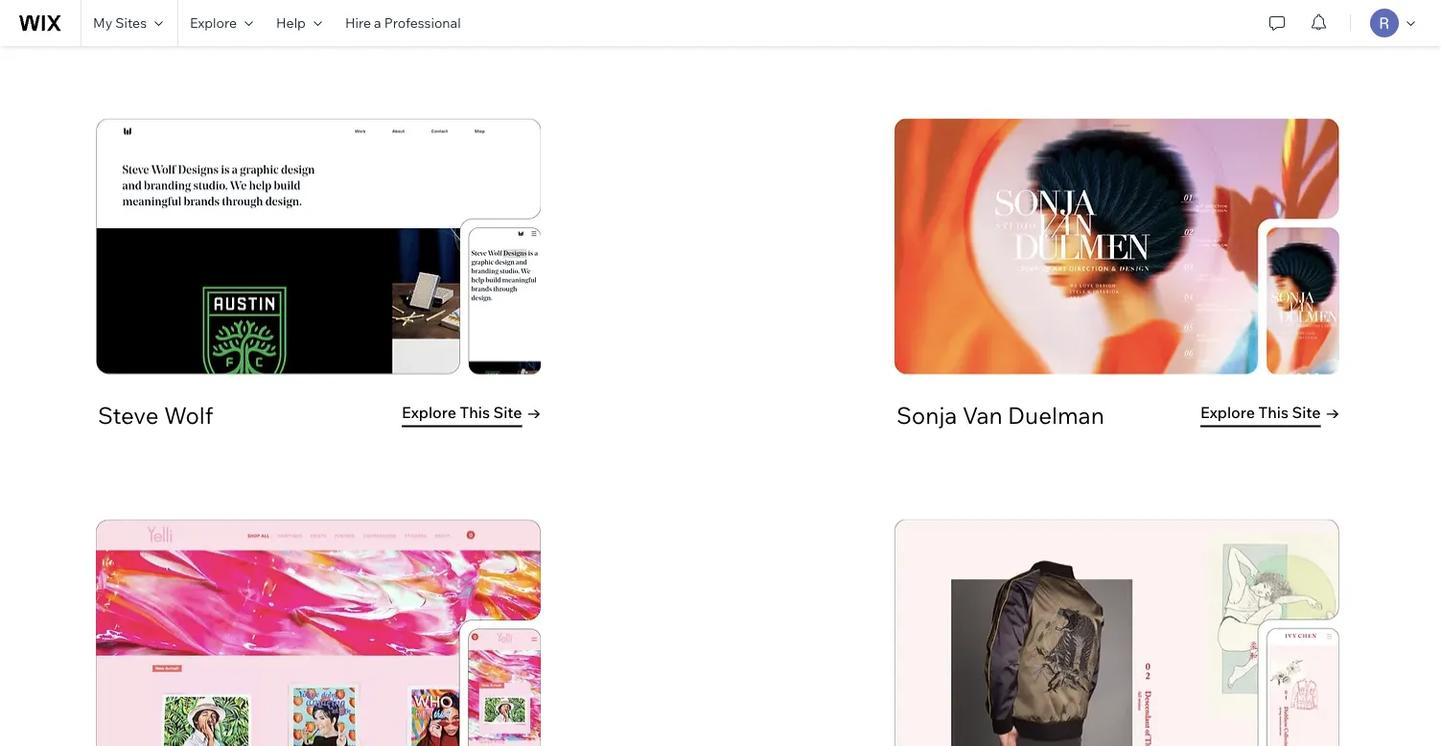 Task type: describe. For each thing, give the bounding box(es) containing it.
my sites
[[93, 14, 147, 31]]

explore
[[190, 14, 237, 31]]

help button
[[265, 0, 334, 46]]

sites
[[115, 14, 147, 31]]

hire a professional link
[[334, 0, 472, 46]]



Task type: locate. For each thing, give the bounding box(es) containing it.
a
[[374, 14, 381, 31]]

help
[[276, 14, 306, 31]]

professional
[[384, 14, 461, 31]]

hire
[[345, 14, 371, 31]]

my
[[93, 14, 112, 31]]

hire a professional
[[345, 14, 461, 31]]



Task type: vqa. For each thing, say whether or not it's contained in the screenshot.
the rightmost Add
no



